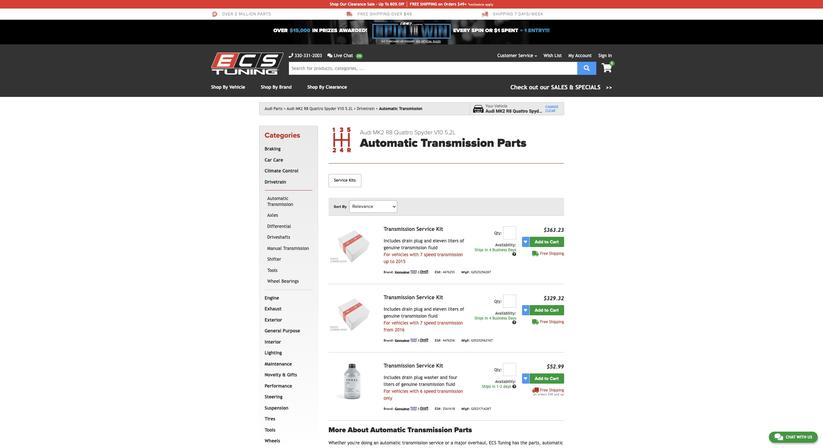Task type: vqa. For each thing, say whether or not it's contained in the screenshot.
Youtube logo
no



Task type: describe. For each thing, give the bounding box(es) containing it.
clearance for our
[[348, 2, 366, 7]]

add for $329.32
[[535, 308, 544, 313]]

free down $329.32
[[540, 320, 548, 324]]

transmission up 4476256 on the right bottom
[[438, 320, 463, 326]]

wish list link
[[544, 53, 562, 58]]

1
[[524, 27, 527, 34]]

0 vertical spatial chat
[[344, 53, 353, 58]]

audi inside your vehicle audi mk2 r8 quattro spyder v10 5.2l
[[486, 108, 495, 114]]

$1
[[494, 27, 500, 34]]

transmission service kit for $329.32
[[384, 294, 443, 301]]

interior
[[265, 340, 281, 345]]

es#: for $52.99
[[435, 407, 442, 411]]

shifter link
[[266, 254, 311, 265]]

availability: for $363.23
[[495, 243, 517, 247]]

service for $329.32
[[417, 294, 435, 301]]

major
[[455, 440, 467, 446]]

wish
[[544, 53, 553, 58]]

0 vertical spatial tools link
[[266, 265, 311, 276]]

2003
[[313, 53, 322, 58]]

80%
[[390, 2, 398, 7]]

0 vertical spatial $49
[[404, 12, 412, 17]]

0 vertical spatial parts
[[274, 107, 283, 111]]

1-
[[497, 385, 500, 389]]

7 for $363.23
[[420, 252, 423, 257]]

lighting link
[[263, 348, 311, 359]]

1 vertical spatial drivetrain link
[[263, 177, 311, 188]]

0
[[611, 61, 613, 65]]

ships in 1-2 days
[[482, 385, 513, 389]]

free down $363.23
[[540, 251, 548, 256]]

gifts
[[287, 373, 297, 378]]

0 vertical spatial or
[[485, 27, 493, 34]]

service inside popup button
[[519, 53, 534, 58]]

brand: for $329.32
[[384, 339, 394, 343]]

0 vertical spatial vehicle
[[230, 84, 245, 90]]

novelty & gifts link
[[263, 370, 311, 381]]

mfg#: for $52.99
[[462, 407, 470, 411]]

from
[[384, 327, 394, 333]]

maintenance link
[[263, 359, 311, 370]]

with inside includes drain plug and eleven liters of genuine transmission fluid for vehicles with 7 speed transmission up to 2015
[[410, 252, 419, 257]]

$52.99
[[547, 364, 564, 370]]

live chat
[[334, 53, 353, 58]]

es#: for $363.23
[[435, 271, 442, 274]]

drain for $363.23
[[402, 238, 413, 243]]

differential link
[[266, 221, 311, 232]]

sign in
[[599, 53, 612, 58]]

automatic inside audi mk2 r8 quattro spyder v10 5.2l automatic transmission parts
[[360, 136, 418, 150]]

shop by brand link
[[261, 84, 292, 90]]

genuine for $329.32
[[384, 314, 400, 319]]

includes for $52.99
[[384, 375, 401, 380]]

audi for audi mk2 r8 quattro spyder v10 5.2l automatic transmission parts
[[360, 129, 372, 136]]

0 vertical spatial automatic transmission
[[379, 107, 423, 111]]

about
[[348, 426, 369, 434]]

genuine volkswagen audi - corporate logo image for $329.32
[[395, 339, 428, 342]]

transmission down 'washer'
[[419, 382, 445, 387]]

audi parts
[[265, 107, 283, 111]]

engine link
[[263, 293, 311, 304]]

change link
[[546, 105, 559, 109]]

by for clearance
[[319, 84, 324, 90]]

es#: 2561618
[[435, 407, 455, 411]]

of for $329.32
[[460, 307, 464, 312]]

genuine inside includes drain plug washer and four liters of genuine transmission fluid for vehicles with 6 speed transmission only
[[401, 382, 418, 387]]

kit for $52.99
[[436, 363, 443, 369]]

question circle image for $329.32
[[513, 321, 517, 325]]

mfg#: for $329.32
[[462, 339, 470, 343]]

sign
[[599, 53, 607, 58]]

drain for $52.99
[[402, 375, 413, 380]]

shipping down $363.23
[[549, 251, 564, 256]]

axles link
[[266, 210, 311, 221]]

wish list
[[544, 53, 562, 58]]

phone image
[[289, 53, 293, 58]]

genuine volkswagen audi - corporate logo image for $363.23
[[395, 270, 428, 274]]

automatic transmission inside drivetrain subcategories element
[[267, 196, 293, 207]]

thumbnail image image for $363.23
[[329, 226, 379, 264]]

includes drain plug washer and four liters of genuine transmission fluid for vehicles with 6 speed transmission only
[[384, 375, 463, 401]]

add to cart button for $52.99
[[530, 374, 564, 384]]

over
[[391, 12, 403, 17]]

up inside includes drain plug and eleven liters of genuine transmission fluid for vehicles with 7 speed transmission up to 2015
[[384, 259, 389, 264]]

my account link
[[569, 53, 592, 58]]

clearance for by
[[326, 84, 347, 90]]

my account
[[569, 53, 592, 58]]

a
[[451, 440, 453, 446]]

sign in link
[[599, 53, 612, 58]]

spyder inside your vehicle audi mk2 r8 quattro spyder v10 5.2l
[[529, 108, 543, 114]]

performance
[[265, 384, 292, 389]]

million
[[239, 12, 256, 17]]

6
[[420, 389, 423, 394]]

your vehicle audi mk2 r8 quattro spyder v10 5.2l
[[486, 104, 562, 114]]

every
[[453, 27, 470, 34]]

your
[[486, 104, 494, 108]]

category navigation element
[[259, 126, 318, 448]]

automatic inside drivetrain subcategories element
[[267, 196, 289, 201]]

add to cart button for $363.23
[[530, 237, 564, 247]]

availability: for $329.32
[[495, 311, 517, 316]]

parts inside audi mk2 r8 quattro spyder v10 5.2l automatic transmission parts
[[497, 136, 527, 150]]

1 horizontal spatial drivetrain link
[[357, 107, 378, 111]]

tools for tools link to the bottom
[[265, 428, 276, 433]]

on inside free shipping on orders $49 and up
[[533, 393, 537, 396]]

audi mk2 r8 quattro spyder v10 5.2l link
[[287, 107, 356, 111]]

quattro for audi mk2 r8 quattro spyder v10 5.2l automatic transmission parts
[[394, 129, 413, 136]]

see
[[416, 40, 421, 43]]

by right sort at the top left of the page
[[342, 204, 347, 209]]

v10 for audi mk2 r8 quattro spyder v10 5.2l automatic transmission parts
[[434, 129, 443, 136]]

add to cart for $329.32
[[535, 308, 559, 313]]

1 horizontal spatial 2
[[500, 385, 502, 389]]

transmission up 2015
[[401, 245, 427, 250]]

exhaust
[[265, 306, 282, 312]]

clear link
[[546, 109, 559, 113]]

kit for $363.23
[[436, 226, 443, 232]]

only
[[384, 396, 392, 401]]

includes for $329.32
[[384, 307, 401, 312]]

no purchase necessary. see official rules .
[[382, 40, 442, 43]]

speed for $329.32
[[424, 320, 436, 326]]

genuine for $363.23
[[384, 245, 400, 250]]

categories
[[265, 131, 300, 140]]

you
[[442, 447, 449, 448]]

the
[[521, 440, 528, 446]]

shop for shop by brand
[[261, 84, 271, 90]]

more
[[329, 426, 346, 434]]

quattro inside your vehicle audi mk2 r8 quattro spyder v10 5.2l
[[513, 108, 528, 114]]

shipping up every spin or $1 spent = 1 entry!!!
[[493, 12, 513, 17]]

change clear
[[546, 105, 559, 113]]

whether
[[329, 440, 346, 446]]

ships for $363.23
[[475, 248, 484, 252]]

-
[[376, 2, 378, 7]]

cart for $363.23
[[550, 239, 559, 245]]

novelty
[[265, 373, 281, 378]]

mk2 for audi mk2 r8 quattro spyder v10 5.2l
[[296, 107, 303, 111]]

1 vertical spatial chat
[[786, 435, 796, 440]]

add for $52.99
[[535, 376, 544, 382]]

general purpose link
[[263, 326, 311, 337]]

shop our clearance sale - up to 80% off link
[[330, 1, 407, 7]]

shop by vehicle link
[[211, 84, 245, 90]]

includes drain plug and eleven liters of genuine transmission fluid for vehicles with 7 speed transmission up to 2015
[[384, 238, 464, 264]]

automatic right parts,
[[542, 440, 563, 446]]

1 vertical spatial tools link
[[263, 425, 311, 436]]

0 horizontal spatial on
[[438, 2, 443, 7]]

free shipping over $49 link
[[347, 11, 412, 17]]

parts,
[[529, 440, 541, 446]]

speed for $363.23
[[424, 252, 436, 257]]

driveshafts
[[267, 235, 290, 240]]

4 for $363.23
[[489, 248, 491, 252]]

service left kits
[[334, 178, 348, 183]]

days/week
[[519, 12, 544, 17]]

for inside includes drain plug washer and four liters of genuine transmission fluid for vehicles with 6 speed transmission only
[[384, 389, 391, 394]]

es#: for $329.32
[[435, 339, 442, 343]]

search image
[[584, 65, 590, 71]]

comments image for chat
[[775, 433, 784, 441]]

$49 inside free shipping on orders $49 and up
[[548, 393, 553, 396]]

braking
[[265, 146, 281, 152]]

2016
[[395, 327, 405, 333]]

1 vertical spatial or
[[445, 440, 450, 446]]

axles
[[267, 213, 278, 218]]

account
[[576, 53, 592, 58]]

doing
[[361, 440, 372, 446]]

general
[[265, 328, 282, 334]]

drivetrain for the bottom drivetrain link
[[265, 179, 286, 185]]

to for $52.99
[[545, 376, 549, 382]]

transmission down more about automatic transmission parts
[[402, 440, 428, 446]]

spent
[[502, 27, 518, 34]]

fluids,
[[356, 447, 369, 448]]

of for $363.23
[[460, 238, 464, 243]]

4 for $329.32
[[489, 316, 491, 321]]

2015
[[396, 259, 406, 264]]

days
[[504, 385, 511, 389]]

to for $363.23
[[545, 239, 549, 245]]

shop by vehicle
[[211, 84, 245, 90]]

1 horizontal spatial parts
[[454, 426, 472, 434]]

0 vertical spatial 7
[[515, 12, 517, 17]]

shipping down $329.32
[[549, 320, 564, 324]]

and inside includes drain plug and eleven liters of genuine transmission fluid for vehicles with 7 speed transmission up to 2015
[[424, 238, 432, 243]]

climate control
[[265, 168, 298, 174]]

add to cart button for $329.32
[[530, 305, 564, 315]]

over for over 2 million parts
[[222, 12, 234, 17]]

differential
[[267, 224, 291, 229]]

transmission service kit link for $52.99
[[384, 363, 443, 369]]

vehicles inside includes drain plug washer and four liters of genuine transmission fluid for vehicles with 6 speed transmission only
[[392, 389, 409, 394]]

es#: 4476255
[[435, 271, 455, 274]]

has
[[513, 440, 519, 446]]

more about automatic transmission parts
[[329, 426, 472, 434]]

specials
[[576, 84, 601, 91]]

you're
[[348, 440, 360, 446]]

fluid for $329.32
[[428, 314, 438, 319]]

liters for $329.32
[[448, 307, 459, 312]]

es#: 4476256
[[435, 339, 455, 343]]

in for $329.32
[[485, 316, 488, 321]]

shipping inside free shipping on orders $49 and up
[[549, 388, 564, 393]]

over 2 million parts
[[222, 12, 271, 17]]

service kits
[[334, 178, 356, 183]]

r8 for audi mk2 r8 quattro spyder v10 5.2l automatic transmission parts
[[386, 129, 393, 136]]

brand: for $363.23
[[384, 271, 394, 274]]

driveshafts link
[[266, 232, 311, 243]]

5.2l for audi mk2 r8 quattro spyder v10 5.2l
[[345, 107, 353, 111]]

necessary.
[[401, 40, 416, 43]]

clear
[[546, 109, 556, 113]]

service for $363.23
[[417, 226, 435, 232]]

ecs tuning 'spin to win' contest logo image
[[373, 22, 451, 39]]

2 horizontal spatial or
[[513, 447, 517, 448]]

with inside includes drain plug washer and four liters of genuine transmission fluid for vehicles with 6 speed transmission only
[[410, 389, 419, 394]]

mfg#: g052171a2kt
[[462, 407, 491, 411]]

customer
[[498, 53, 517, 58]]



Task type: locate. For each thing, give the bounding box(es) containing it.
1 cart from the top
[[550, 239, 559, 245]]

eleven
[[433, 238, 447, 243], [433, 307, 447, 312]]

liters up only
[[384, 382, 395, 387]]

2 plug from the top
[[414, 307, 423, 312]]

add to cart down $363.23
[[535, 239, 559, 245]]

liters inside includes drain plug and eleven liters of genuine transmission fluid for vehicles with 7 speed transmission from 2016
[[448, 307, 459, 312]]

shop by brand
[[261, 84, 292, 90]]

of inside includes drain plug and eleven liters of genuine transmission fluid for vehicles with 7 speed transmission from 2016
[[460, 307, 464, 312]]

add to wish list image for $52.99
[[524, 377, 527, 380]]

0 vertical spatial drivetrain link
[[357, 107, 378, 111]]

question circle image
[[513, 385, 517, 389]]

service for $52.99
[[417, 363, 435, 369]]

3 qty: from the top
[[495, 368, 502, 372]]

1 add to wish list image from the top
[[524, 309, 527, 312]]

transmission up 4476255
[[438, 252, 463, 257]]

chat left us
[[786, 435, 796, 440]]

shipping
[[370, 12, 390, 17]]

mk2 inside your vehicle audi mk2 r8 quattro spyder v10 5.2l
[[496, 108, 505, 114]]

drain inside includes drain plug and eleven liters of genuine transmission fluid for vehicles with 7 speed transmission from 2016
[[402, 307, 413, 312]]

by for vehicle
[[223, 84, 228, 90]]

shop our clearance sale - up to 80% off
[[330, 2, 404, 7]]

in for $363.23
[[485, 248, 488, 252]]

drivetrain inside category navigation element
[[265, 179, 286, 185]]

clearance right the our
[[348, 2, 366, 7]]

1 vertical spatial mfg#:
[[462, 339, 470, 343]]

plug inside includes drain plug and eleven liters of genuine transmission fluid for vehicles with 7 speed transmission up to 2015
[[414, 238, 423, 243]]

genuine volkswagen audi - corporate logo image for $52.99
[[395, 407, 428, 410]]

in left prizes
[[312, 27, 318, 34]]

tools inside drivetrain subcategories element
[[267, 268, 278, 273]]

0 horizontal spatial chat
[[344, 53, 353, 58]]

1 kit from the top
[[436, 226, 443, 232]]

shop for shop by clearance
[[308, 84, 318, 90]]

clearance inside shop our clearance sale - up to 80% off link
[[348, 2, 366, 7]]

vehicle down ecs tuning image
[[230, 84, 245, 90]]

tools for topmost tools link
[[267, 268, 278, 273]]

vehicle
[[230, 84, 245, 90], [495, 104, 507, 108]]

1 vertical spatial transmission service kit
[[384, 294, 443, 301]]

cart for $329.32
[[550, 308, 559, 313]]

2 es#: from the top
[[435, 339, 442, 343]]

Search text field
[[289, 62, 577, 75]]

automatic
[[379, 107, 398, 111], [360, 136, 418, 150], [267, 196, 289, 201], [370, 426, 406, 434]]

3 brand: from the top
[[384, 407, 394, 411]]

2 vehicles from the top
[[392, 320, 409, 326]]

fluid inside includes drain plug and eleven liters of genuine transmission fluid for vehicles with 7 speed transmission from 2016
[[428, 314, 438, 319]]

transmission service kit link
[[384, 226, 443, 232], [384, 294, 443, 301], [384, 363, 443, 369]]

drivetrain subcategories element
[[265, 190, 313, 290]]

& right sales
[[570, 84, 574, 91]]

ships in 4 business days
[[475, 248, 517, 252], [475, 316, 517, 321]]

3 speed from the top
[[424, 389, 436, 394]]

1 vertical spatial add to cart button
[[530, 305, 564, 315]]

0 horizontal spatial drivetrain
[[265, 179, 286, 185]]

over left million
[[222, 12, 234, 17]]

add to cart button up free shipping on orders $49 and up
[[530, 374, 564, 384]]

days
[[508, 248, 517, 252], [508, 316, 517, 321]]

transmission service kit up includes drain plug and eleven liters of genuine transmission fluid for vehicles with 7 speed transmission up to 2015
[[384, 226, 443, 232]]

1 days from the top
[[508, 248, 517, 252]]

3 kit from the top
[[436, 363, 443, 369]]

speed up es#: 4476256 on the right
[[424, 320, 436, 326]]

1 horizontal spatial over
[[273, 27, 288, 34]]

add for $363.23
[[535, 239, 544, 245]]

spyder
[[325, 107, 336, 111], [529, 108, 543, 114], [415, 129, 433, 136]]

apply
[[485, 2, 493, 6]]

2 vertical spatial speed
[[424, 389, 436, 394]]

2 horizontal spatial r8
[[506, 108, 512, 114]]

0 vertical spatial tools
[[267, 268, 278, 273]]

clearance
[[348, 2, 366, 7], [326, 84, 347, 90]]

on left orders
[[533, 393, 537, 396]]

1 vertical spatial speed
[[424, 320, 436, 326]]

plug for $363.23
[[414, 238, 423, 243]]

tools down tires
[[265, 428, 276, 433]]

5.2l for audi mk2 r8 quattro spyder v10 5.2l automatic transmission parts
[[445, 129, 456, 136]]

3 cart from the top
[[550, 376, 559, 382]]

&
[[570, 84, 574, 91], [283, 373, 286, 378]]

mk2 inside audi mk2 r8 quattro spyder v10 5.2l automatic transmission parts
[[373, 129, 384, 136]]

3 add from the top
[[535, 376, 544, 382]]

transmission service kit link up includes drain plug and eleven liters of genuine transmission fluid for vehicles with 7 speed transmission from 2016 at bottom
[[384, 294, 443, 301]]

2 business from the top
[[493, 316, 507, 321]]

and inside free shipping on orders $49 and up
[[554, 393, 560, 396]]

fluid inside includes drain plug washer and four liters of genuine transmission fluid for vehicles with 6 speed transmission only
[[446, 382, 455, 387]]

spin
[[472, 27, 484, 34]]

car
[[265, 157, 272, 163]]

2 for from the top
[[384, 320, 391, 326]]

2 vertical spatial for
[[384, 389, 391, 394]]

mk2 for audi mk2 r8 quattro spyder v10 5.2l automatic transmission parts
[[373, 129, 384, 136]]

1 business from the top
[[493, 248, 507, 252]]

entry!!!
[[528, 27, 550, 34]]

3 for from the top
[[384, 389, 391, 394]]

comments image inside chat with us link
[[775, 433, 784, 441]]

transmission service kit link up 'washer'
[[384, 363, 443, 369]]

1 vehicles from the top
[[392, 252, 409, 257]]

eleven for $363.23
[[433, 238, 447, 243]]

0 vertical spatial add to cart
[[535, 239, 559, 245]]

free shipping down $363.23
[[540, 251, 564, 256]]

and inside whether you're doing an automatic transmission service or a major overhaul, ecs tuning has the parts, automatic transmission fluids, and automatic transmission filters you need. get original equipment or name-bran
[[370, 447, 377, 448]]

0 horizontal spatial 2
[[235, 12, 238, 17]]

tools up wheel
[[267, 268, 278, 273]]

1 question circle image from the top
[[513, 253, 517, 256]]

see official rules link
[[416, 40, 441, 44]]

up
[[379, 2, 384, 7]]

manual transmission link
[[266, 243, 311, 254]]

drivetrain
[[357, 107, 375, 111], [265, 179, 286, 185]]

3 vehicles from the top
[[392, 389, 409, 394]]

climate
[[265, 168, 281, 174]]

1 transmission service kit link from the top
[[384, 226, 443, 232]]

es#:
[[435, 271, 442, 274], [435, 339, 442, 343], [435, 407, 442, 411]]

over for over $15,000 in prizes
[[273, 27, 288, 34]]

0 vertical spatial brand:
[[384, 271, 394, 274]]

thumbnail image image
[[329, 226, 379, 264], [329, 295, 379, 332]]

in
[[608, 53, 612, 58]]

None number field
[[503, 226, 517, 240], [503, 295, 517, 308], [503, 363, 517, 376], [503, 226, 517, 240], [503, 295, 517, 308], [503, 363, 517, 376]]

0 vertical spatial add
[[535, 239, 544, 245]]

free down shop our clearance sale - up to 80% off at the top left of page
[[358, 12, 369, 17]]

kits
[[349, 178, 356, 183]]

7 for $329.32
[[420, 320, 423, 326]]

ships in 4 business days up g052529a2kt
[[475, 248, 517, 252]]

or left $1
[[485, 27, 493, 34]]

comments image inside the 'live chat' link
[[327, 53, 333, 58]]

0 vertical spatial availability:
[[495, 243, 517, 247]]

1 vertical spatial includes
[[384, 307, 401, 312]]

1 add from the top
[[535, 239, 544, 245]]

& for novelty
[[283, 373, 286, 378]]

by up audi mk2 r8 quattro spyder v10 5.2l link
[[319, 84, 324, 90]]

2 free shipping from the top
[[540, 320, 564, 324]]

1 drain from the top
[[402, 238, 413, 243]]

1 add to cart button from the top
[[530, 237, 564, 247]]

to up free shipping on orders $49 and up
[[545, 376, 549, 382]]

0 horizontal spatial vehicle
[[230, 84, 245, 90]]

in for $52.99
[[492, 385, 496, 389]]

3 transmission service kit from the top
[[384, 363, 443, 369]]

1 horizontal spatial $49
[[548, 393, 553, 396]]

0 horizontal spatial v10
[[338, 107, 344, 111]]

es#: left 2561618
[[435, 407, 442, 411]]

2
[[235, 12, 238, 17], [500, 385, 502, 389]]

es#: left 4476256 on the right bottom
[[435, 339, 442, 343]]

1 4 from the top
[[489, 248, 491, 252]]

kit down es#: 4476255
[[436, 294, 443, 301]]

2 speed from the top
[[424, 320, 436, 326]]

1 horizontal spatial up
[[561, 393, 564, 396]]

3 availability: from the top
[[495, 380, 517, 384]]

service kits link
[[329, 174, 361, 187]]

shipping 7 days/week link
[[482, 11, 544, 17]]

transmission down "four"
[[438, 389, 463, 394]]

2 drain from the top
[[402, 307, 413, 312]]

1 vertical spatial genuine
[[384, 314, 400, 319]]

plug for $329.32
[[414, 307, 423, 312]]

0 vertical spatial up
[[384, 259, 389, 264]]

add
[[535, 239, 544, 245], [535, 308, 544, 313], [535, 376, 544, 382]]

2 horizontal spatial 5.2l
[[554, 108, 562, 114]]

0 vertical spatial es#:
[[435, 271, 442, 274]]

add to wish list image for $329.32
[[524, 309, 527, 312]]

1 includes from the top
[[384, 238, 401, 243]]

or left a at the bottom of the page
[[445, 440, 450, 446]]

0 vertical spatial genuine
[[384, 245, 400, 250]]

v10 inside audi mk2 r8 quattro spyder v10 5.2l automatic transmission parts
[[434, 129, 443, 136]]

1 eleven from the top
[[433, 238, 447, 243]]

for inside includes drain plug and eleven liters of genuine transmission fluid for vehicles with 7 speed transmission from 2016
[[384, 320, 391, 326]]

0 horizontal spatial drivetrain link
[[263, 177, 311, 188]]

1 horizontal spatial clearance
[[348, 2, 366, 7]]

speed up es#: 4476255
[[424, 252, 436, 257]]

2 vertical spatial liters
[[384, 382, 395, 387]]

2 availability: from the top
[[495, 311, 517, 316]]

spyder inside audi mk2 r8 quattro spyder v10 5.2l automatic transmission parts
[[415, 129, 433, 136]]

1 genuine volkswagen audi - corporate logo image from the top
[[395, 270, 428, 274]]

to left 2015
[[390, 259, 395, 264]]

add to wish list image
[[524, 240, 527, 244]]

7 inside includes drain plug and eleven liters of genuine transmission fluid for vehicles with 7 speed transmission up to 2015
[[420, 252, 423, 257]]

genuine volkswagen audi - corporate logo image down 6
[[395, 407, 428, 410]]

spyder for audi mk2 r8 quattro spyder v10 5.2l
[[325, 107, 336, 111]]

question circle image
[[513, 253, 517, 256], [513, 321, 517, 325]]

plug for $52.99
[[414, 375, 423, 380]]

0 horizontal spatial quattro
[[310, 107, 323, 111]]

sales & specials link
[[511, 83, 612, 92]]

lighting
[[265, 351, 282, 356]]

to for $329.32
[[545, 308, 549, 313]]

list
[[555, 53, 562, 58]]

automatic down more about automatic transmission parts
[[379, 447, 400, 448]]

1 availability: from the top
[[495, 243, 517, 247]]

3 mfg#: from the top
[[462, 407, 470, 411]]

$329.32
[[544, 295, 564, 302]]

2 eleven from the top
[[433, 307, 447, 312]]

to
[[385, 2, 389, 7]]

question circle image for $363.23
[[513, 253, 517, 256]]

transmission service kit link for $329.32
[[384, 294, 443, 301]]

v10 for audi mk2 r8 quattro spyder v10 5.2l
[[338, 107, 344, 111]]

add to cart down $329.32
[[535, 308, 559, 313]]

3 add to cart from the top
[[535, 376, 559, 382]]

1 vertical spatial cart
[[550, 308, 559, 313]]

cart down $329.32
[[550, 308, 559, 313]]

330-331-2003
[[295, 53, 322, 58]]

liters inside includes drain plug washer and four liters of genuine transmission fluid for vehicles with 6 speed transmission only
[[384, 382, 395, 387]]

r8 for audi mk2 r8 quattro spyder v10 5.2l
[[304, 107, 308, 111]]

1 speed from the top
[[424, 252, 436, 257]]

eleven inside includes drain plug and eleven liters of genuine transmission fluid for vehicles with 7 speed transmission up to 2015
[[433, 238, 447, 243]]

service up includes drain plug and eleven liters of genuine transmission fluid for vehicles with 7 speed transmission from 2016 at bottom
[[417, 294, 435, 301]]

includes inside includes drain plug and eleven liters of genuine transmission fluid for vehicles with 7 speed transmission up to 2015
[[384, 238, 401, 243]]

0 vertical spatial add to wish list image
[[524, 309, 527, 312]]

transmission down the whether
[[329, 447, 354, 448]]

transmission inside audi mk2 r8 quattro spyder v10 5.2l automatic transmission parts
[[421, 136, 494, 150]]

transmission
[[401, 245, 427, 250], [438, 252, 463, 257], [401, 314, 427, 319], [438, 320, 463, 326], [419, 382, 445, 387], [438, 389, 463, 394], [402, 440, 428, 446], [329, 447, 354, 448], [401, 447, 427, 448]]

2 thumbnail image image from the top
[[329, 295, 379, 332]]

2 vertical spatial add
[[535, 376, 544, 382]]

1 vertical spatial drivetrain
[[265, 179, 286, 185]]

free shipping for $363.23
[[540, 251, 564, 256]]

1 horizontal spatial comments image
[[775, 433, 784, 441]]

speed right 6
[[424, 389, 436, 394]]

of inside includes drain plug and eleven liters of genuine transmission fluid for vehicles with 7 speed transmission up to 2015
[[460, 238, 464, 243]]

spyder for audi mk2 r8 quattro spyder v10 5.2l automatic transmission parts
[[415, 129, 433, 136]]

over left $15,000
[[273, 27, 288, 34]]

customer service
[[498, 53, 534, 58]]

1 vertical spatial on
[[533, 393, 537, 396]]

with inside includes drain plug and eleven liters of genuine transmission fluid for vehicles with 7 speed transmission from 2016
[[410, 320, 419, 326]]

2 left days
[[500, 385, 502, 389]]

care
[[273, 157, 283, 163]]

audi for audi mk2 r8 quattro spyder v10 5.2l
[[287, 107, 295, 111]]

liters inside includes drain plug and eleven liters of genuine transmission fluid for vehicles with 7 speed transmission up to 2015
[[448, 238, 459, 243]]

add to cart button
[[530, 237, 564, 247], [530, 305, 564, 315], [530, 374, 564, 384]]

r8 inside your vehicle audi mk2 r8 quattro spyder v10 5.2l
[[506, 108, 512, 114]]

2 days from the top
[[508, 316, 517, 321]]

audi mk2 r8 quattro spyder v10 5.2l
[[287, 107, 353, 111]]

add to cart for $52.99
[[535, 376, 559, 382]]

audi for audi parts
[[265, 107, 273, 111]]

1 vertical spatial add
[[535, 308, 544, 313]]

thumbnail image image for $329.32
[[329, 295, 379, 332]]

2 add to cart from the top
[[535, 308, 559, 313]]

plug inside includes drain plug washer and four liters of genuine transmission fluid for vehicles with 6 speed transmission only
[[414, 375, 423, 380]]

vehicles inside includes drain plug and eleven liters of genuine transmission fluid for vehicles with 7 speed transmission from 2016
[[392, 320, 409, 326]]

1 vertical spatial $49
[[548, 393, 553, 396]]

transmission service kit link for $363.23
[[384, 226, 443, 232]]

3 add to cart button from the top
[[530, 374, 564, 384]]

tools link up bearings
[[266, 265, 311, 276]]

in up g052529a21kt
[[485, 316, 488, 321]]

qty: for $329.32
[[495, 299, 502, 304]]

control
[[283, 168, 298, 174]]

1 horizontal spatial r8
[[386, 129, 393, 136]]

2 brand: from the top
[[384, 339, 394, 343]]

transmission left filters
[[401, 447, 427, 448]]

cart for $52.99
[[550, 376, 559, 382]]

5.2l inside your vehicle audi mk2 r8 quattro spyder v10 5.2l
[[554, 108, 562, 114]]

0 horizontal spatial spyder
[[325, 107, 336, 111]]

2 kit from the top
[[436, 294, 443, 301]]

2 add from the top
[[535, 308, 544, 313]]

liters up 4476255
[[448, 238, 459, 243]]

3 transmission service kit link from the top
[[384, 363, 443, 369]]

mfg#: g052529a21kt
[[462, 339, 493, 343]]

1 add to cart from the top
[[535, 239, 559, 245]]

3 genuine volkswagen audi - corporate logo image from the top
[[395, 407, 428, 410]]

2 genuine volkswagen audi - corporate logo image from the top
[[395, 339, 428, 342]]

1 vertical spatial es#:
[[435, 339, 442, 343]]

2 vertical spatial genuine
[[401, 382, 418, 387]]

ships up mfg#: g052529a21kt
[[475, 316, 484, 321]]

2 vertical spatial or
[[513, 447, 517, 448]]

speed inside includes drain plug and eleven liters of genuine transmission fluid for vehicles with 7 speed transmission up to 2015
[[424, 252, 436, 257]]

for inside includes drain plug and eleven liters of genuine transmission fluid for vehicles with 7 speed transmission up to 2015
[[384, 252, 391, 257]]

2 transmission service kit from the top
[[384, 294, 443, 301]]

1 vertical spatial of
[[460, 307, 464, 312]]

of inside includes drain plug washer and four liters of genuine transmission fluid for vehicles with 6 speed transmission only
[[396, 382, 400, 387]]

ships
[[475, 248, 484, 252], [475, 316, 484, 321], [482, 385, 491, 389]]

on right ping
[[438, 2, 443, 7]]

and inside includes drain plug and eleven liters of genuine transmission fluid for vehicles with 7 speed transmission from 2016
[[424, 307, 432, 312]]

for for $329.32
[[384, 320, 391, 326]]

2 4 from the top
[[489, 316, 491, 321]]

1 horizontal spatial chat
[[786, 435, 796, 440]]

0 vertical spatial on
[[438, 2, 443, 7]]

liters for $363.23
[[448, 238, 459, 243]]

drain
[[402, 238, 413, 243], [402, 307, 413, 312], [402, 375, 413, 380]]

includes up 2015
[[384, 238, 401, 243]]

to inside includes drain plug and eleven liters of genuine transmission fluid for vehicles with 7 speed transmission up to 2015
[[390, 259, 395, 264]]

off
[[399, 2, 404, 7]]

1 vertical spatial qty:
[[495, 299, 502, 304]]

cart down $363.23
[[550, 239, 559, 245]]

speed inside includes drain plug washer and four liters of genuine transmission fluid for vehicles with 6 speed transmission only
[[424, 389, 436, 394]]

1 qty: from the top
[[495, 231, 502, 236]]

shop for shop by vehicle
[[211, 84, 222, 90]]

mfg#:
[[462, 271, 470, 274], [462, 339, 470, 343], [462, 407, 470, 411]]

add to cart up free shipping on orders $49 and up
[[535, 376, 559, 382]]

0 horizontal spatial &
[[283, 373, 286, 378]]

wheel
[[267, 279, 280, 284]]

includes up only
[[384, 375, 401, 380]]

r8 inside audi mk2 r8 quattro spyder v10 5.2l automatic transmission parts
[[386, 129, 393, 136]]

vehicles
[[392, 252, 409, 257], [392, 320, 409, 326], [392, 389, 409, 394]]

steering
[[265, 395, 283, 400]]

up left 2015
[[384, 259, 389, 264]]

days for $363.23
[[508, 248, 517, 252]]

car care link
[[263, 155, 311, 166]]

1 vertical spatial &
[[283, 373, 286, 378]]

eleven inside includes drain plug and eleven liters of genuine transmission fluid for vehicles with 7 speed transmission from 2016
[[433, 307, 447, 312]]

2 includes from the top
[[384, 307, 401, 312]]

business for $329.32
[[493, 316, 507, 321]]

ships in 4 business days up g052529a21kt
[[475, 316, 517, 321]]

1 vertical spatial plug
[[414, 307, 423, 312]]

2 vertical spatial es#:
[[435, 407, 442, 411]]

prizes
[[319, 27, 337, 34]]

comments image for live
[[327, 53, 333, 58]]

2 vertical spatial fluid
[[446, 382, 455, 387]]

transmission service kit link up includes drain plug and eleven liters of genuine transmission fluid for vehicles with 7 speed transmission up to 2015
[[384, 226, 443, 232]]

includes inside includes drain plug and eleven liters of genuine transmission fluid for vehicles with 7 speed transmission from 2016
[[384, 307, 401, 312]]

quattro inside audi mk2 r8 quattro spyder v10 5.2l automatic transmission parts
[[394, 129, 413, 136]]

0 vertical spatial includes
[[384, 238, 401, 243]]

1 thumbnail image image from the top
[[329, 226, 379, 264]]

drain inside includes drain plug washer and four liters of genuine transmission fluid for vehicles with 6 speed transmission only
[[402, 375, 413, 380]]

drain left 'washer'
[[402, 375, 413, 380]]

official
[[421, 40, 432, 43]]

1 vertical spatial clearance
[[326, 84, 347, 90]]

free shipping for $329.32
[[540, 320, 564, 324]]

0 vertical spatial eleven
[[433, 238, 447, 243]]

genuine volkswagen audi - corporate logo image
[[395, 270, 428, 274], [395, 339, 428, 342], [395, 407, 428, 410]]

add to cart button down $363.23
[[530, 237, 564, 247]]

1 for from the top
[[384, 252, 391, 257]]

1 vertical spatial automatic transmission
[[267, 196, 293, 207]]

vehicles inside includes drain plug and eleven liters of genuine transmission fluid for vehicles with 7 speed transmission up to 2015
[[392, 252, 409, 257]]

1 vertical spatial eleven
[[433, 307, 447, 312]]

includes up the from
[[384, 307, 401, 312]]

vehicles up 2016
[[392, 320, 409, 326]]

1 ships in 4 business days from the top
[[475, 248, 517, 252]]

transmission up 2016
[[401, 314, 427, 319]]

to down $329.32
[[545, 308, 549, 313]]

kit for $329.32
[[436, 294, 443, 301]]

fluid for $363.23
[[428, 245, 438, 250]]

includes inside includes drain plug washer and four liters of genuine transmission fluid for vehicles with 6 speed transmission only
[[384, 375, 401, 380]]

exhaust link
[[263, 304, 311, 315]]

1 horizontal spatial mk2
[[373, 129, 384, 136]]

orders
[[444, 2, 457, 7]]

to
[[545, 239, 549, 245], [390, 259, 395, 264], [545, 308, 549, 313], [545, 376, 549, 382]]

service up 'washer'
[[417, 363, 435, 369]]

3 plug from the top
[[414, 375, 423, 380]]

2 vertical spatial qty:
[[495, 368, 502, 372]]

2 vertical spatial parts
[[454, 426, 472, 434]]

ships for $329.32
[[475, 316, 484, 321]]

vehicles for $329.32
[[392, 320, 409, 326]]

shop by clearance
[[308, 84, 347, 90]]

in up g052529a2kt
[[485, 248, 488, 252]]

get
[[464, 447, 471, 448]]

genuine volkswagen audi - corporate logo image down 2015
[[395, 270, 428, 274]]

tools link up wheels
[[263, 425, 311, 436]]

0 horizontal spatial mk2
[[296, 107, 303, 111]]

2 add to cart button from the top
[[530, 305, 564, 315]]

1 vertical spatial transmission service kit link
[[384, 294, 443, 301]]

0 vertical spatial of
[[460, 238, 464, 243]]

2561618
[[443, 407, 455, 411]]

days for $329.32
[[508, 316, 517, 321]]

audi inside audi mk2 r8 quattro spyder v10 5.2l automatic transmission parts
[[360, 129, 372, 136]]

speed inside includes drain plug and eleven liters of genuine transmission fluid for vehicles with 7 speed transmission from 2016
[[424, 320, 436, 326]]

includes for $363.23
[[384, 238, 401, 243]]

*exclusions apply link
[[468, 2, 493, 7]]

1 horizontal spatial spyder
[[415, 129, 433, 136]]

0 vertical spatial qty:
[[495, 231, 502, 236]]

3 es#: from the top
[[435, 407, 442, 411]]

4 up g052529a21kt
[[489, 316, 491, 321]]

2 horizontal spatial spyder
[[529, 108, 543, 114]]

eleven up es#: 4476256 on the right
[[433, 307, 447, 312]]

comments image left chat with us
[[775, 433, 784, 441]]

up right orders
[[561, 393, 564, 396]]

0 vertical spatial 4
[[489, 248, 491, 252]]

2 vertical spatial add to cart button
[[530, 374, 564, 384]]

drain inside includes drain plug and eleven liters of genuine transmission fluid for vehicles with 7 speed transmission up to 2015
[[402, 238, 413, 243]]

comments image left 'live'
[[327, 53, 333, 58]]

rules
[[433, 40, 441, 43]]

1 vertical spatial 2
[[500, 385, 502, 389]]

& inside category navigation element
[[283, 373, 286, 378]]

0 vertical spatial comments image
[[327, 53, 333, 58]]

by left the brand
[[273, 84, 278, 90]]

4 up g052529a2kt
[[489, 248, 491, 252]]

genuine inside includes drain plug and eleven liters of genuine transmission fluid for vehicles with 7 speed transmission from 2016
[[384, 314, 400, 319]]

1 brand: from the top
[[384, 271, 394, 274]]

2 add to wish list image from the top
[[524, 377, 527, 380]]

1 mfg#: from the top
[[462, 271, 470, 274]]

2 vertical spatial vehicles
[[392, 389, 409, 394]]

plug inside includes drain plug and eleven liters of genuine transmission fluid for vehicles with 7 speed transmission from 2016
[[414, 307, 423, 312]]

0 horizontal spatial $49
[[404, 12, 412, 17]]

comments image
[[327, 53, 333, 58], [775, 433, 784, 441]]

1 free shipping from the top
[[540, 251, 564, 256]]

0 vertical spatial ships
[[475, 248, 484, 252]]

1 vertical spatial fluid
[[428, 314, 438, 319]]

chat
[[344, 53, 353, 58], [786, 435, 796, 440]]

automatic right an
[[380, 440, 401, 446]]

up inside free shipping on orders $49 and up
[[561, 393, 564, 396]]

shopping cart image
[[602, 63, 612, 73]]

for for $363.23
[[384, 252, 391, 257]]

drain up 2016
[[402, 307, 413, 312]]

shipping
[[493, 12, 513, 17], [549, 251, 564, 256], [549, 320, 564, 324], [549, 388, 564, 393]]

whether you're doing an automatic transmission service or a major overhaul, ecs tuning has the parts, automatic transmission fluids, and automatic transmission filters you need. get original equipment or name-bran
[[329, 440, 563, 448]]

0 horizontal spatial parts
[[274, 107, 283, 111]]

tools link
[[266, 265, 311, 276], [263, 425, 311, 436]]

1 vertical spatial drain
[[402, 307, 413, 312]]

2 transmission service kit link from the top
[[384, 294, 443, 301]]

and inside includes drain plug washer and four liters of genuine transmission fluid for vehicles with 6 speed transmission only
[[440, 375, 448, 380]]

2 vertical spatial drain
[[402, 375, 413, 380]]

filters
[[428, 447, 440, 448]]

need.
[[450, 447, 462, 448]]

ships in 4 business days for $329.32
[[475, 316, 517, 321]]

0 vertical spatial cart
[[550, 239, 559, 245]]

2 mfg#: from the top
[[462, 339, 470, 343]]

1 vertical spatial comments image
[[775, 433, 784, 441]]

3 includes from the top
[[384, 375, 401, 380]]

drain up 2015
[[402, 238, 413, 243]]

fluid inside includes drain plug and eleven liters of genuine transmission fluid for vehicles with 7 speed transmission up to 2015
[[428, 245, 438, 250]]

clearance up audi mk2 r8 quattro spyder v10 5.2l link
[[326, 84, 347, 90]]

fluid up es#: 4476255
[[428, 245, 438, 250]]

& for sales
[[570, 84, 574, 91]]

liters up 4476256 on the right bottom
[[448, 307, 459, 312]]

4476256
[[443, 339, 455, 343]]

es#: left 4476255
[[435, 271, 442, 274]]

ships left 1-
[[482, 385, 491, 389]]

genuine volkswagen audi - corporate logo image down 2016
[[395, 339, 428, 342]]

free ship ping on orders $49+ *exclusions apply
[[410, 2, 493, 7]]

1 vertical spatial thumbnail image image
[[329, 295, 379, 332]]

free inside free shipping on orders $49 and up
[[540, 388, 548, 393]]

exterior
[[265, 317, 282, 323]]

vehicle inside your vehicle audi mk2 r8 quattro spyder v10 5.2l
[[495, 104, 507, 108]]

mfg#: left g052529a2kt
[[462, 271, 470, 274]]

0 vertical spatial days
[[508, 248, 517, 252]]

us
[[808, 435, 813, 440]]

1 vertical spatial liters
[[448, 307, 459, 312]]

brand: for $52.99
[[384, 407, 394, 411]]

1 es#: from the top
[[435, 271, 442, 274]]

0 vertical spatial business
[[493, 248, 507, 252]]

qty: for $363.23
[[495, 231, 502, 236]]

ships for $52.99
[[482, 385, 491, 389]]

$49 right orders
[[548, 393, 553, 396]]

1 vertical spatial up
[[561, 393, 564, 396]]

0 vertical spatial &
[[570, 84, 574, 91]]

wheel bearings
[[267, 279, 299, 284]]

mfg#: for $363.23
[[462, 271, 470, 274]]

0 horizontal spatial clearance
[[326, 84, 347, 90]]

add to cart for $363.23
[[535, 239, 559, 245]]

mfg#: left g052529a21kt
[[462, 339, 470, 343]]

kit up includes drain plug and eleven liters of genuine transmission fluid for vehicles with 7 speed transmission up to 2015
[[436, 226, 443, 232]]

transmission service kit for $363.23
[[384, 226, 443, 232]]

add to wish list image
[[524, 309, 527, 312], [524, 377, 527, 380]]

genuine inside includes drain plug and eleven liters of genuine transmission fluid for vehicles with 7 speed transmission up to 2015
[[384, 245, 400, 250]]

drivetrain for right drivetrain link
[[357, 107, 375, 111]]

ships in 4 business days for $363.23
[[475, 248, 517, 252]]

shipping right orders
[[549, 388, 564, 393]]

general purpose
[[265, 328, 300, 334]]

2 qty: from the top
[[495, 299, 502, 304]]

& left gifts
[[283, 373, 286, 378]]

1 plug from the top
[[414, 238, 423, 243]]

sales & specials
[[551, 84, 601, 91]]

by down ecs tuning image
[[223, 84, 228, 90]]

7 inside includes drain plug and eleven liters of genuine transmission fluid for vehicles with 7 speed transmission from 2016
[[420, 320, 423, 326]]

v10 inside your vehicle audi mk2 r8 quattro spyder v10 5.2l
[[544, 108, 552, 114]]

2 question circle image from the top
[[513, 321, 517, 325]]

drain for $329.32
[[402, 307, 413, 312]]

ecs tuning image
[[211, 53, 284, 75]]

fluid up es#: 4476256 on the right
[[428, 314, 438, 319]]

sales
[[551, 84, 568, 91]]

an
[[374, 440, 379, 446]]

vehicle right your
[[495, 104, 507, 108]]

or
[[485, 27, 493, 34], [445, 440, 450, 446], [513, 447, 517, 448]]

2 cart from the top
[[550, 308, 559, 313]]

0 vertical spatial for
[[384, 252, 391, 257]]

service
[[429, 440, 444, 446]]

vehicles for $363.23
[[392, 252, 409, 257]]

1 horizontal spatial 5.2l
[[445, 129, 456, 136]]

5.2l inside audi mk2 r8 quattro spyder v10 5.2l automatic transmission parts
[[445, 129, 456, 136]]

drivetrain link
[[357, 107, 378, 111], [263, 177, 311, 188]]

availability: for $52.99
[[495, 380, 517, 384]]

*exclusions
[[468, 2, 485, 6]]

2 ships in 4 business days from the top
[[475, 316, 517, 321]]

1 vertical spatial parts
[[497, 136, 527, 150]]

0 vertical spatial drivetrain
[[357, 107, 375, 111]]

es#2561618 - g052171a2kt - transmission service kit - includes drain plug washer and four liters of genuine transmission fluid - genuine volkswagen audi - audi image
[[329, 363, 379, 401]]

2 vertical spatial transmission service kit
[[384, 363, 443, 369]]

g052171a2kt
[[471, 407, 491, 411]]

0 horizontal spatial or
[[445, 440, 450, 446]]

3 drain from the top
[[402, 375, 413, 380]]

eleven up es#: 4476255
[[433, 238, 447, 243]]

mfg#: left g052171a2kt
[[462, 407, 470, 411]]

1 transmission service kit from the top
[[384, 226, 443, 232]]



